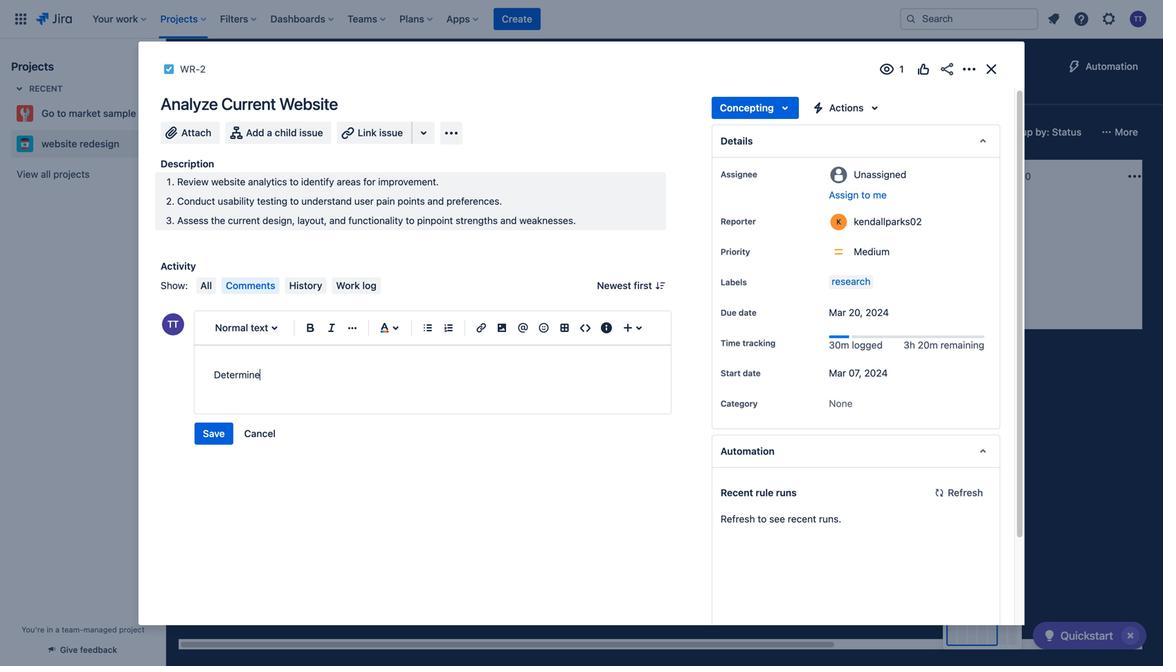 Task type: locate. For each thing, give the bounding box(es) containing it.
create button for analyze current website
[[577, 298, 757, 321]]

2024 right the 07,
[[864, 368, 888, 379]]

first
[[634, 280, 652, 291]]

website up child
[[279, 94, 338, 114]]

redesign
[[80, 138, 119, 150]]

view
[[17, 169, 38, 180]]

a right 'in'
[[55, 626, 60, 635]]

description
[[161, 158, 214, 170]]

0 horizontal spatial analyze
[[161, 94, 218, 114]]

usability
[[218, 196, 254, 207]]

1 vertical spatial date
[[743, 369, 761, 378]]

improvement.
[[378, 176, 439, 188]]

attach
[[181, 127, 211, 138]]

2 mar from the top
[[829, 368, 846, 379]]

1 vertical spatial current
[[624, 207, 657, 219]]

add
[[246, 127, 264, 138]]

save button
[[195, 423, 233, 445]]

issue right link at left top
[[379, 127, 403, 138]]

1 horizontal spatial website
[[211, 176, 245, 188]]

assignee
[[721, 170, 757, 179]]

complete
[[204, 172, 247, 181]]

0 horizontal spatial automation
[[721, 446, 775, 457]]

link
[[358, 127, 377, 138]]

bold ⌘b image
[[302, 320, 319, 336]]

0 vertical spatial concepting
[[720, 102, 774, 114]]

jira image
[[36, 11, 72, 27], [36, 11, 72, 27]]

a/b
[[391, 207, 406, 219]]

1 horizontal spatial and
[[427, 196, 444, 207]]

date right start
[[743, 369, 761, 378]]

bullet list ⌘⇧8 image
[[420, 320, 436, 336]]

medium image
[[735, 271, 746, 282]]

points
[[398, 196, 425, 207]]

1 horizontal spatial analyze
[[586, 207, 621, 219]]

more information about this user image
[[830, 214, 847, 231]]

mar for mar 07, 2024
[[829, 368, 846, 379]]

text
[[251, 322, 268, 334]]

issue right child
[[299, 127, 323, 138]]

wr-2 link
[[180, 61, 206, 78]]

layout,
[[297, 215, 327, 226]]

to right the go
[[57, 108, 66, 119]]

date right 'due'
[[739, 308, 757, 318]]

mar left the 07,
[[829, 368, 846, 379]]

1 horizontal spatial website
[[660, 207, 696, 219]]

1 1 from the left
[[253, 171, 257, 182]]

automation element
[[712, 435, 1000, 468]]

code snippet image
[[577, 320, 594, 336]]

analyze current website dialog
[[138, 42, 1025, 667]]

tab list
[[174, 80, 925, 105]]

concepting
[[720, 102, 774, 114], [595, 172, 647, 181]]

1 vertical spatial website
[[660, 207, 696, 219]]

2
[[200, 63, 206, 75]]

do
[[412, 172, 424, 181]]

3h
[[904, 340, 915, 351]]

1 vertical spatial concepting
[[595, 172, 647, 181]]

research link
[[829, 276, 873, 289]]

assess the current design, layout, and functionality to pinpoint strengths and weaknesses.
[[177, 215, 576, 226]]

sample
[[103, 108, 136, 119]]

determine
[[214, 369, 260, 381]]

menu bar containing all
[[193, 278, 383, 294]]

0 horizontal spatial website
[[42, 138, 77, 150]]

comments
[[226, 280, 275, 291]]

mar left 20,
[[829, 307, 846, 318]]

understand
[[301, 196, 352, 207]]

automation button
[[1061, 55, 1147, 78]]

close image
[[983, 61, 1000, 78]]

automation down category
[[721, 446, 775, 457]]

0 vertical spatial analyze current website
[[161, 94, 338, 114]]

mar 20, 2024
[[829, 307, 889, 318]]

actions
[[829, 102, 864, 114]]

1 vertical spatial website
[[211, 176, 245, 188]]

create button inside primary element
[[494, 8, 541, 30]]

Search field
[[900, 8, 1039, 30]]

3 1 from the left
[[653, 171, 657, 182]]

wr-
[[180, 63, 200, 75]]

1 vertical spatial a
[[55, 626, 60, 635]]

1 horizontal spatial issue
[[379, 127, 403, 138]]

0 vertical spatial analyze
[[161, 94, 218, 114]]

to left identify
[[290, 176, 299, 188]]

for
[[363, 176, 376, 188]]

strengths
[[456, 215, 498, 226]]

assign to me button
[[829, 188, 986, 202]]

to
[[400, 172, 410, 181]]

analyze current website down concepting 1
[[586, 207, 696, 219]]

review
[[177, 176, 209, 188]]

analyze down concepting 1
[[586, 207, 621, 219]]

1 horizontal spatial concepting
[[720, 102, 774, 114]]

0 vertical spatial automation
[[1086, 61, 1138, 72]]

1 mar from the top
[[829, 307, 846, 318]]

comments button
[[222, 278, 279, 294]]

0 horizontal spatial current
[[221, 94, 276, 114]]

info panel image
[[598, 320, 615, 336]]

2024 right 20,
[[866, 307, 889, 318]]

automation
[[1086, 61, 1138, 72], [721, 446, 775, 457]]

1 horizontal spatial automation
[[1086, 61, 1138, 72]]

current
[[221, 94, 276, 114], [624, 207, 657, 219]]

2 issue from the left
[[379, 127, 403, 138]]

quickstart button
[[1033, 622, 1147, 650]]

primary element
[[8, 0, 889, 38]]

group
[[195, 423, 284, 445]]

0 vertical spatial testing
[[257, 196, 287, 207]]

go to market sample
[[42, 108, 136, 119]]

vote options: no one has voted for this issue yet. image
[[915, 61, 932, 78]]

dismiss quickstart image
[[1120, 625, 1142, 647]]

and down the conduct usability testing to understand user pain points and preferences. at left
[[329, 215, 346, 226]]

2 horizontal spatial and
[[500, 215, 517, 226]]

0 horizontal spatial analyze current website
[[161, 94, 338, 114]]

menu bar
[[193, 278, 383, 294]]

create button for prototyping
[[773, 305, 953, 327]]

more formatting image
[[344, 320, 361, 336]]

4 1 from the left
[[825, 171, 830, 182]]

0 vertical spatial 2024
[[866, 307, 889, 318]]

weaknesses.
[[519, 215, 576, 226]]

testing down the analytics
[[257, 196, 287, 207]]

analyze current website inside dialog
[[161, 94, 338, 114]]

group inside analyze current website dialog
[[195, 423, 284, 445]]

Comment - Main content area, start typing to enter text. text field
[[214, 367, 651, 384]]

newest
[[597, 280, 631, 291]]

normal
[[215, 322, 248, 334]]

remaining
[[941, 340, 985, 351]]

date for start date
[[743, 369, 761, 378]]

testing inside analyze current website dialog
[[257, 196, 287, 207]]

0 vertical spatial website
[[42, 138, 77, 150]]

1 vertical spatial automation
[[721, 446, 775, 457]]

copy link to issue image
[[203, 63, 214, 74]]

testing down points
[[409, 207, 439, 219]]

analyze current website
[[161, 94, 338, 114], [586, 207, 696, 219]]

newest first
[[597, 280, 652, 291]]

give feedback button
[[41, 639, 125, 662]]

1 vertical spatial analyze current website
[[586, 207, 696, 219]]

mar for mar 20, 2024
[[829, 307, 846, 318]]

1 horizontal spatial a
[[267, 127, 272, 138]]

1 vertical spatial 2024
[[864, 368, 888, 379]]

1 horizontal spatial testing
[[409, 207, 439, 219]]

website
[[42, 138, 77, 150], [211, 176, 245, 188]]

0 horizontal spatial testing
[[257, 196, 287, 207]]

1 vertical spatial analyze
[[586, 207, 621, 219]]

date
[[739, 308, 757, 318], [743, 369, 761, 378]]

0 vertical spatial website
[[279, 94, 338, 114]]

0 vertical spatial current
[[221, 94, 276, 114]]

check image
[[1041, 628, 1058, 645]]

all
[[200, 280, 212, 291]]

concepting inside dropdown button
[[720, 102, 774, 114]]

concepting inside concepting 1
[[595, 172, 647, 181]]

group containing save
[[195, 423, 284, 445]]

medium
[[854, 246, 890, 258]]

show subtasks image
[[815, 271, 832, 288]]

0 horizontal spatial issue
[[299, 127, 323, 138]]

30m logged
[[829, 340, 883, 351]]

create banner
[[0, 0, 1163, 39]]

website left "reporter"
[[660, 207, 696, 219]]

the
[[211, 215, 225, 226]]

2024 for mar 07, 2024
[[864, 368, 888, 379]]

automation image
[[1066, 58, 1083, 75]]

issue inside button
[[299, 127, 323, 138]]

to do 1
[[400, 171, 434, 182]]

automation right automation icon
[[1086, 61, 1138, 72]]

automation inside analyze current website dialog
[[721, 446, 775, 457]]

1 vertical spatial mar
[[829, 368, 846, 379]]

current
[[228, 215, 260, 226]]

a
[[267, 127, 272, 138], [55, 626, 60, 635]]

1 horizontal spatial current
[[624, 207, 657, 219]]

and right strengths
[[500, 215, 517, 226]]

assess
[[177, 215, 208, 226]]

give feedback
[[60, 646, 117, 655]]

create
[[502, 13, 532, 25], [990, 204, 1021, 216], [209, 268, 240, 279], [600, 304, 630, 315], [795, 310, 825, 321]]

current up add
[[221, 94, 276, 114]]

0 vertical spatial date
[[739, 308, 757, 318]]

task image
[[163, 64, 174, 75]]

and up pinpoint
[[427, 196, 444, 207]]

analytics
[[248, 176, 287, 188]]

table image
[[556, 320, 573, 336]]

recent
[[29, 84, 63, 93]]

analyze current website up add
[[161, 94, 338, 114]]

0 horizontal spatial concepting
[[595, 172, 647, 181]]

website up view all projects in the left top of the page
[[42, 138, 77, 150]]

a right add
[[267, 127, 272, 138]]

menu bar inside analyze current website dialog
[[193, 278, 383, 294]]

goals
[[226, 207, 250, 219]]

user
[[354, 196, 374, 207]]

to left me
[[861, 189, 870, 201]]

add app image
[[443, 125, 460, 142]]

2 1 from the left
[[430, 171, 434, 182]]

0
[[1025, 171, 1031, 182]]

0 vertical spatial mar
[[829, 307, 846, 318]]

1 issue from the left
[[299, 127, 323, 138]]

0 horizontal spatial website
[[279, 94, 338, 114]]

add image, video, or file image
[[494, 320, 510, 336]]

analyze up attach button
[[161, 94, 218, 114]]

website up usability
[[211, 176, 245, 188]]

work log
[[336, 280, 377, 291]]

0 vertical spatial a
[[267, 127, 272, 138]]

1 horizontal spatial analyze current website
[[586, 207, 696, 219]]

time
[[721, 339, 740, 348]]

current down concepting 1
[[624, 207, 657, 219]]

unassigned
[[854, 169, 907, 180]]



Task type: describe. For each thing, give the bounding box(es) containing it.
priority
[[721, 247, 750, 257]]

collapse recent projects image
[[11, 80, 28, 97]]

child
[[275, 127, 297, 138]]

list
[[289, 87, 306, 98]]

complete 1
[[204, 171, 257, 182]]

due date
[[721, 308, 757, 318]]

link image
[[473, 320, 490, 336]]

issue inside "button"
[[379, 127, 403, 138]]

details
[[721, 135, 753, 147]]

feedback
[[80, 646, 117, 655]]

1 vertical spatial testing
[[409, 207, 439, 219]]

italic ⌘i image
[[323, 320, 340, 336]]

managed
[[83, 626, 117, 635]]

mention image
[[515, 320, 531, 336]]

define
[[195, 207, 223, 219]]

projects
[[53, 169, 90, 180]]

you're
[[22, 626, 44, 635]]

20m
[[918, 340, 938, 351]]

2024 for mar 20, 2024
[[866, 307, 889, 318]]

newest first button
[[589, 278, 672, 294]]

kendallparks02
[[854, 216, 922, 227]]

link issue button
[[337, 122, 413, 144]]

save
[[203, 428, 225, 440]]

concepting for concepting 1
[[595, 172, 647, 181]]

actions button
[[804, 97, 889, 119]]

concepting for concepting
[[720, 102, 774, 114]]

view all projects
[[17, 169, 90, 180]]

go to market sample link
[[11, 100, 150, 127]]

quickstart
[[1061, 630, 1113, 643]]

numbered list ⌘⇧7 image
[[440, 320, 457, 336]]

automation inside 'button'
[[1086, 61, 1138, 72]]

current inside analyze current website dialog
[[221, 94, 276, 114]]

website inside dialog
[[279, 94, 338, 114]]

concepting button
[[712, 97, 799, 119]]

summary link
[[183, 80, 232, 105]]

30m
[[829, 340, 849, 351]]

website inside "link"
[[42, 138, 77, 150]]

list link
[[287, 80, 309, 105]]

add a child issue
[[246, 127, 323, 138]]

details element
[[712, 125, 1000, 158]]

reporter
[[721, 217, 756, 226]]

0 horizontal spatial a
[[55, 626, 60, 635]]

work
[[336, 280, 360, 291]]

task image
[[586, 271, 597, 282]]

you're in a team-managed project
[[22, 626, 145, 635]]

project
[[119, 626, 145, 635]]

add a child issue button
[[225, 122, 331, 144]]

emoji image
[[535, 320, 552, 336]]

in
[[47, 626, 53, 635]]

website inside dialog
[[211, 176, 245, 188]]

assign to me
[[829, 189, 887, 201]]

website redesign link
[[11, 130, 150, 158]]

normal text
[[215, 322, 268, 334]]

to inside button
[[861, 189, 870, 201]]

show:
[[161, 280, 188, 291]]

to down "review website analytics to identify areas for improvement."
[[290, 196, 299, 207]]

activity
[[161, 261, 196, 272]]

define goals
[[195, 207, 250, 219]]

summary
[[186, 87, 229, 98]]

assign
[[829, 189, 859, 201]]

due
[[721, 308, 737, 318]]

20,
[[849, 307, 863, 318]]

work log button
[[332, 278, 381, 294]]

testing 0
[[985, 171, 1031, 182]]

07,
[[849, 368, 862, 379]]

attach button
[[161, 122, 220, 144]]

design,
[[263, 215, 295, 226]]

a/b testing
[[391, 207, 439, 219]]

create inside primary element
[[502, 13, 532, 25]]

reports link
[[706, 80, 747, 105]]

calendar link
[[320, 80, 366, 105]]

functionality
[[348, 215, 403, 226]]

date for due date
[[739, 308, 757, 318]]

3h 20m remaining
[[904, 340, 985, 351]]

start date
[[721, 369, 761, 378]]

history
[[289, 280, 322, 291]]

give
[[60, 646, 78, 655]]

tab list containing board
[[174, 80, 925, 105]]

concepting 1
[[595, 171, 657, 182]]

actions image
[[961, 61, 978, 78]]

a inside button
[[267, 127, 272, 138]]

start
[[721, 369, 741, 378]]

cancel
[[244, 428, 276, 440]]

all button
[[196, 278, 216, 294]]

add people image
[[356, 124, 373, 141]]

analyze inside dialog
[[161, 94, 218, 114]]

me
[[873, 189, 887, 201]]

wr-2
[[180, 63, 206, 75]]

link issue
[[358, 127, 403, 138]]

to down points
[[406, 215, 415, 226]]

research
[[832, 276, 871, 287]]

history button
[[285, 278, 326, 294]]

labels
[[721, 278, 747, 287]]

search image
[[906, 14, 917, 25]]

none
[[829, 398, 853, 409]]

identify
[[301, 176, 334, 188]]

team-
[[62, 626, 83, 635]]

Search board text field
[[184, 123, 289, 142]]

market
[[69, 108, 101, 119]]

areas
[[337, 176, 361, 188]]

go
[[42, 108, 54, 119]]

preferences.
[[447, 196, 502, 207]]

normal text button
[[208, 313, 288, 343]]

pinpoint
[[417, 215, 453, 226]]

prototyping
[[781, 207, 833, 219]]

logged
[[852, 340, 883, 351]]

create button for testing
[[968, 199, 1148, 221]]

board
[[246, 87, 273, 98]]

website redesign
[[42, 138, 119, 150]]

testing
[[985, 172, 1020, 181]]

0 horizontal spatial and
[[329, 215, 346, 226]]

category
[[721, 399, 758, 409]]

link web pages and more image
[[415, 125, 432, 141]]

cancel button
[[236, 423, 284, 445]]



Task type: vqa. For each thing, say whether or not it's contained in the screenshot.
"agile" to the left
no



